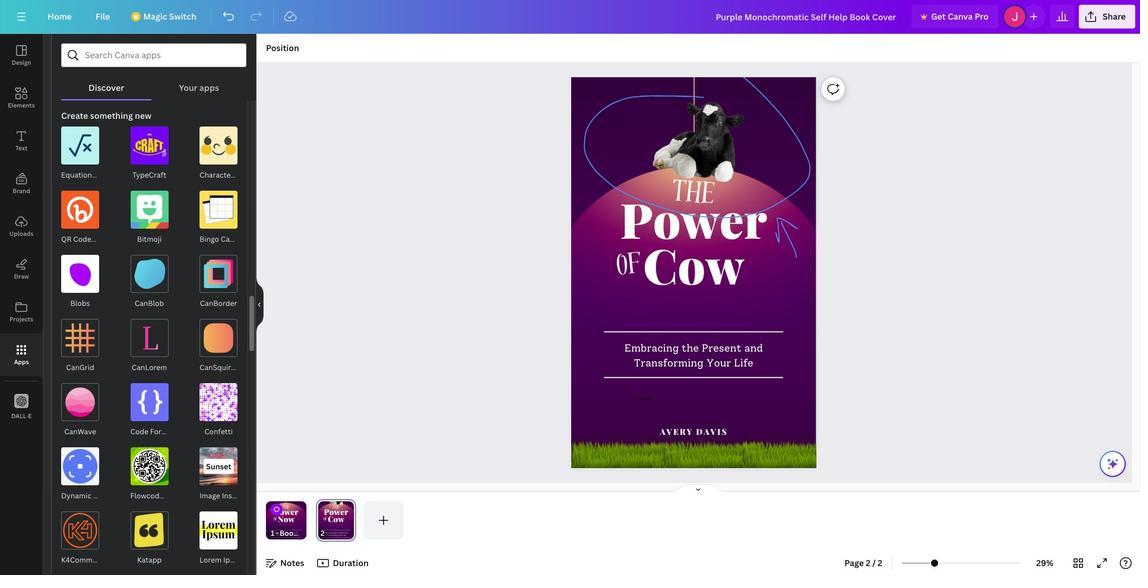 Task type: vqa. For each thing, say whether or not it's contained in the screenshot.
Life
yes



Task type: describe. For each thing, give the bounding box(es) containing it.
0 vertical spatial embracing
[[625, 342, 679, 354]]

projects
[[9, 315, 33, 323]]

0 vertical spatial and
[[745, 342, 763, 354]]

bingo cards
[[200, 234, 241, 244]]

ipsum
[[223, 555, 244, 565]]

canva
[[948, 11, 973, 22]]

get
[[932, 11, 946, 22]]

hide pages image
[[670, 484, 727, 493]]

lorem
[[200, 555, 222, 565]]

1 vertical spatial present
[[288, 532, 294, 534]]

bitmoji
[[137, 234, 162, 244]]

code format
[[130, 427, 175, 437]]

katapp
[[137, 555, 162, 565]]

discover
[[89, 82, 124, 93]]

k4community
[[61, 555, 110, 565]]

page 2 / 2 button
[[840, 554, 888, 573]]

new
[[135, 110, 151, 121]]

bingo
[[200, 234, 219, 244]]

duration button
[[314, 554, 373, 573]]

page 2 / 2
[[845, 557, 883, 568]]

qr codes (& links)
[[61, 234, 125, 244]]

1 vertical spatial embracing
[[275, 532, 284, 534]]

format
[[150, 427, 175, 437]]

text
[[15, 144, 27, 152]]

page 2 image
[[316, 501, 356, 539]]

your inside button
[[179, 82, 198, 93]]

dall·e button
[[0, 386, 43, 428]]

magic switch
[[143, 11, 196, 22]]

your apps button
[[152, 67, 247, 99]]

home link
[[38, 5, 81, 29]]

brand button
[[0, 162, 43, 205]]

power for now
[[274, 506, 298, 517]]

canva assistant image
[[1106, 457, 1120, 471]]

canborder
[[200, 298, 237, 308]]

design button
[[0, 34, 43, 77]]

serif
[[638, 396, 644, 400]]

0 horizontal spatial codes
[[73, 234, 95, 244]]

equations
[[61, 170, 96, 180]]

0 horizontal spatial transforming
[[276, 534, 288, 536]]

share button
[[1079, 5, 1136, 29]]

avery davis
[[660, 426, 728, 437]]

1 horizontal spatial transforming
[[634, 357, 704, 369]]

1 horizontal spatial life
[[734, 357, 754, 369]]

Page title text field
[[330, 527, 335, 539]]

design
[[12, 58, 31, 67]]

get canva pro
[[932, 11, 989, 22]]

cards
[[221, 234, 241, 244]]

switch
[[169, 11, 196, 22]]

flowcode qr
[[130, 491, 176, 501]]

elements
[[8, 101, 35, 109]]

dynamic qr codes
[[61, 491, 127, 501]]

/
[[873, 557, 876, 568]]

davis
[[697, 426, 728, 437]]

elements button
[[0, 77, 43, 119]]

draw button
[[0, 248, 43, 290]]

uploads button
[[0, 205, 43, 248]]

create something new
[[61, 110, 151, 121]]

(beta)
[[97, 170, 118, 180]]

draw
[[14, 272, 29, 280]]

power now
[[274, 506, 298, 524]]

code
[[130, 427, 148, 437]]

canwave
[[64, 427, 96, 437]]

position
[[266, 42, 299, 53]]

notes button
[[261, 554, 309, 573]]

display
[[644, 396, 653, 400]]

of for of
[[615, 241, 644, 293]]

29%
[[1037, 557, 1054, 568]]

qr for dynamic qr codes
[[93, 491, 103, 501]]

flowcode
[[130, 491, 164, 501]]

0 horizontal spatial qr
[[61, 234, 71, 244]]

avery
[[660, 426, 694, 437]]

qr for flowcode qr
[[165, 491, 176, 501]]

1 horizontal spatial embracing the present and transforming your life
[[625, 342, 763, 369]]

notes
[[280, 557, 304, 568]]

something
[[90, 110, 133, 121]]

canblob
[[135, 298, 164, 308]]

lorem ipsum
[[200, 555, 244, 565]]

the inside the of the
[[282, 503, 290, 512]]

now
[[278, 514, 295, 524]]

discover button
[[61, 67, 152, 99]]

1 2 from the left
[[866, 557, 871, 568]]

apps
[[200, 82, 219, 93]]

power cow
[[621, 187, 768, 297]]

0 horizontal spatial and
[[295, 532, 298, 534]]



Task type: locate. For each thing, give the bounding box(es) containing it.
1 vertical spatial codes
[[105, 491, 127, 501]]

0 horizontal spatial your
[[179, 82, 198, 93]]

0 horizontal spatial of
[[273, 515, 278, 524]]

2 left /
[[866, 557, 871, 568]]

power for cow
[[621, 187, 768, 251]]

1 vertical spatial of
[[273, 515, 278, 524]]

apps button
[[0, 333, 43, 376]]

transforming down 'now'
[[276, 534, 288, 536]]

1 vertical spatial your
[[707, 357, 732, 369]]

2 vertical spatial your
[[288, 534, 292, 536]]

of the
[[273, 503, 290, 524]]

confetti
[[204, 427, 233, 437]]

cangrid
[[66, 362, 94, 372]]

get canva pro button
[[912, 5, 998, 29]]

apps
[[14, 358, 29, 366]]

embracing up display
[[625, 342, 679, 354]]

1 vertical spatial and
[[295, 532, 298, 534]]

1 horizontal spatial of
[[615, 241, 644, 293]]

0 horizontal spatial power
[[274, 506, 298, 517]]

1 horizontal spatial your
[[288, 534, 292, 536]]

duration
[[333, 557, 369, 568]]

codes left "flowcode"
[[105, 491, 127, 501]]

2 right /
[[878, 557, 883, 568]]

0 horizontal spatial life
[[293, 534, 296, 536]]

insight
[[222, 491, 245, 501]]

character
[[200, 170, 234, 180]]

Search Canva apps search field
[[85, 44, 223, 67]]

2 horizontal spatial qr
[[165, 491, 176, 501]]

embracing the present and transforming your life
[[625, 342, 763, 369], [275, 532, 298, 536]]

29% button
[[1026, 554, 1064, 573]]

1 horizontal spatial qr
[[93, 491, 103, 501]]

embracing down 'now'
[[275, 532, 284, 534]]

canlorem
[[132, 362, 167, 372]]

2 horizontal spatial your
[[707, 357, 732, 369]]

qr right "flowcode"
[[165, 491, 176, 501]]

cow
[[643, 232, 745, 297]]

1 horizontal spatial and
[[745, 342, 763, 354]]

typecraft
[[132, 170, 166, 180]]

transforming
[[634, 357, 704, 369], [276, 534, 288, 536]]

builder
[[235, 170, 260, 180]]

1 horizontal spatial 2
[[878, 557, 883, 568]]

0 vertical spatial your
[[179, 82, 198, 93]]

0 horizontal spatial embracing the present and transforming your life
[[275, 532, 298, 536]]

home
[[48, 11, 72, 22]]

of for of the
[[273, 515, 278, 524]]

uploads
[[9, 229, 33, 238]]

2
[[866, 557, 871, 568], [878, 557, 883, 568]]

character builder
[[200, 170, 260, 180]]

qr left (&
[[61, 234, 71, 244]]

2 2 from the left
[[878, 557, 883, 568]]

qr
[[61, 234, 71, 244], [93, 491, 103, 501], [165, 491, 176, 501]]

Design title text field
[[707, 5, 907, 29]]

hide image
[[256, 276, 264, 333]]

0 horizontal spatial present
[[288, 532, 294, 534]]

0 vertical spatial life
[[734, 357, 754, 369]]

the
[[671, 169, 717, 221], [682, 342, 699, 354], [282, 503, 290, 512], [284, 532, 287, 534]]

0 vertical spatial codes
[[73, 234, 95, 244]]

0 horizontal spatial embracing
[[275, 532, 284, 534]]

page
[[845, 557, 864, 568]]

(&
[[97, 234, 104, 244]]

brand
[[13, 187, 30, 195]]

position button
[[261, 39, 304, 58]]

your
[[179, 82, 198, 93], [707, 357, 732, 369], [288, 534, 292, 536]]

1 horizontal spatial present
[[702, 342, 742, 354]]

qr right dynamic
[[93, 491, 103, 501]]

create
[[61, 110, 88, 121]]

0 vertical spatial embracing the present and transforming your life
[[625, 342, 763, 369]]

transforming up display
[[634, 357, 704, 369]]

0 horizontal spatial 2
[[866, 557, 871, 568]]

of inside the of the
[[273, 515, 278, 524]]

file button
[[86, 5, 120, 29]]

1 vertical spatial transforming
[[276, 534, 288, 536]]

side panel tab list
[[0, 34, 43, 428]]

codes left (&
[[73, 234, 95, 244]]

1 vertical spatial embracing the present and transforming your life
[[275, 532, 298, 536]]

dall·e
[[11, 411, 32, 420]]

0 vertical spatial power
[[621, 187, 768, 251]]

dynamic
[[61, 491, 91, 501]]

share
[[1103, 11, 1126, 22]]

power
[[621, 187, 768, 251], [274, 506, 298, 517]]

and
[[745, 342, 763, 354], [295, 532, 298, 534]]

1 vertical spatial power
[[274, 506, 298, 517]]

codes
[[73, 234, 95, 244], [105, 491, 127, 501]]

your apps
[[179, 82, 219, 93]]

1 horizontal spatial codes
[[105, 491, 127, 501]]

life
[[734, 357, 754, 369], [293, 534, 296, 536]]

text button
[[0, 119, 43, 162]]

projects button
[[0, 290, 43, 333]]

image insight
[[200, 491, 245, 501]]

image
[[200, 491, 220, 501]]

0 vertical spatial present
[[702, 342, 742, 354]]

equations (beta)
[[61, 170, 118, 180]]

dm serif display
[[633, 396, 653, 400]]

blobs
[[70, 298, 90, 308]]

pro
[[975, 11, 989, 22]]

file
[[95, 11, 110, 22]]

magic switch button
[[124, 5, 206, 29]]

cansquircle
[[200, 362, 241, 372]]

dm
[[633, 396, 637, 400]]

links)
[[105, 234, 125, 244]]

embracing
[[625, 342, 679, 354], [275, 532, 284, 534]]

0 vertical spatial of
[[615, 241, 644, 293]]

main menu bar
[[0, 0, 1141, 34]]

1 horizontal spatial power
[[621, 187, 768, 251]]

1 vertical spatial life
[[293, 534, 296, 536]]

1 horizontal spatial embracing
[[625, 342, 679, 354]]

0 vertical spatial transforming
[[634, 357, 704, 369]]



